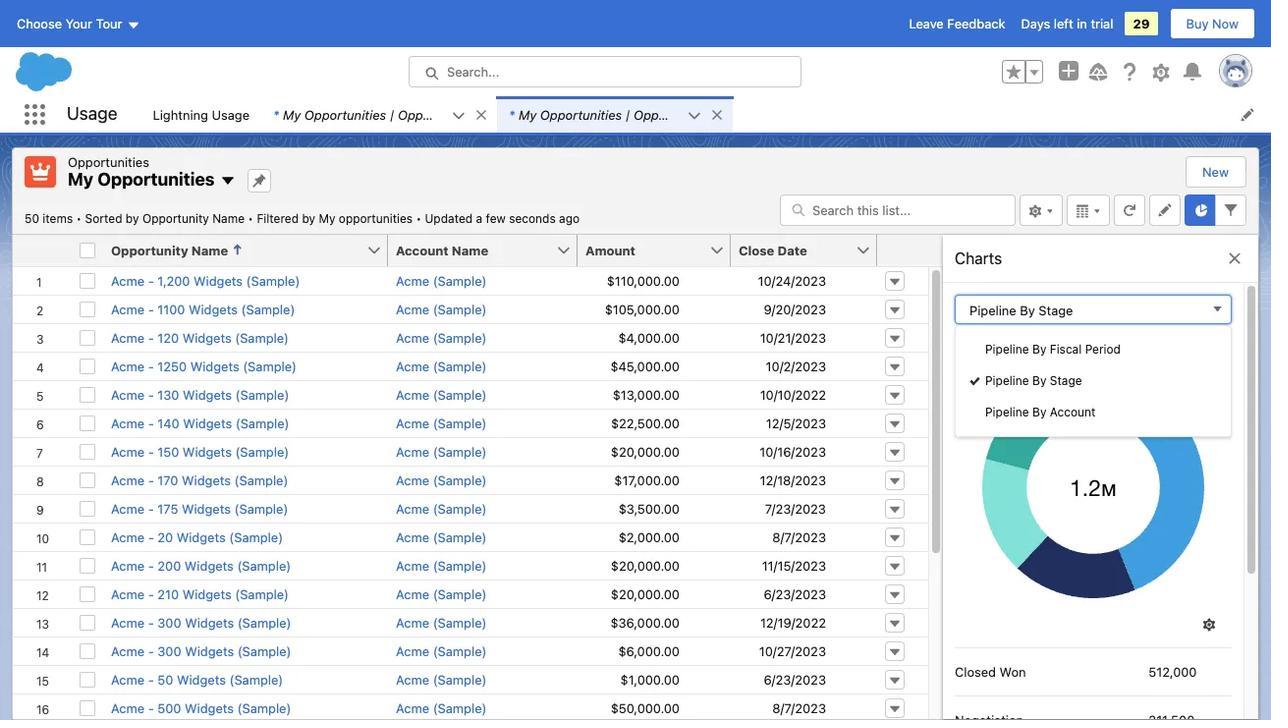 Task type: vqa. For each thing, say whether or not it's contained in the screenshot.


Task type: describe. For each thing, give the bounding box(es) containing it.
acme - 210 widgets (sample) link
[[111, 586, 289, 602]]

$22,500.00
[[611, 415, 680, 431]]

action element
[[878, 234, 929, 267]]

$4,000.00
[[619, 330, 680, 346]]

- for acme - 150 widgets (sample) link
[[148, 444, 154, 460]]

20
[[158, 529, 173, 545]]

512,000
[[1150, 664, 1198, 680]]

acme for 'acme - 300 widgets (sample)' link related to $36,000.00
[[111, 615, 145, 631]]

ago
[[559, 211, 580, 226]]

by up pipeline by account
[[1033, 374, 1047, 388]]

acme - 1250 widgets (sample)
[[111, 358, 297, 374]]

my opportunities|opportunities|list view element
[[12, 147, 1260, 721]]

widgets up acme - 50 widgets (sample) link on the bottom left of the page
[[185, 643, 234, 659]]

$20,000.00 for 11/15/2023
[[611, 558, 680, 574]]

acme (sample) for the acme (sample) link related to acme - 170 widgets (sample) link
[[396, 472, 487, 488]]

by for 'pipeline by fiscal period' link
[[1033, 342, 1047, 357]]

opportunity name
[[111, 242, 228, 258]]

1 • from the left
[[76, 211, 82, 226]]

text default image
[[1228, 250, 1243, 266]]

1 list item from the left
[[262, 96, 497, 133]]

buy now
[[1187, 16, 1240, 31]]

opportunities
[[339, 211, 413, 226]]

acme for 'acme - 300 widgets (sample)' link corresponding to $6,000.00
[[111, 643, 145, 659]]

search...
[[447, 64, 500, 80]]

updated
[[425, 211, 473, 226]]

$6,000.00
[[619, 643, 680, 659]]

acme - 130 widgets (sample)
[[111, 387, 289, 403]]

pipeline by stage inside pipeline by stage link
[[986, 374, 1083, 388]]

acme - 120 widgets (sample)
[[111, 330, 289, 346]]

acme - 170 widgets (sample)
[[111, 472, 288, 488]]

10/21/2023
[[761, 330, 827, 346]]

$3,500.00
[[619, 501, 680, 517]]

acme - 175 widgets (sample)
[[111, 501, 288, 517]]

pipeline by fiscal period
[[986, 342, 1122, 357]]

acme for acme - 175 widgets (sample) link
[[111, 501, 145, 517]]

8/7/2023 for $2,000.00
[[773, 529, 827, 545]]

account inside the "pipeline by account" link
[[1051, 405, 1096, 420]]

my opportunities status
[[25, 211, 425, 226]]

acme for acme - 150 widgets (sample) link the acme (sample) link
[[396, 444, 430, 460]]

140
[[158, 415, 180, 431]]

acme - 20 widgets (sample)
[[111, 529, 283, 545]]

widgets for the acme - 140 widgets (sample) link
[[183, 415, 232, 431]]

150
[[158, 444, 179, 460]]

175
[[158, 501, 178, 517]]

acme (sample) link for acme - 150 widgets (sample) link
[[396, 444, 487, 460]]

acme (sample) for acme - 150 widgets (sample) link the acme (sample) link
[[396, 444, 487, 460]]

widgets for acme - 150 widgets (sample) link
[[183, 444, 232, 460]]

$20,000.00 for 6/23/2023
[[611, 586, 680, 602]]

- for acme - 120 widgets (sample) 'link'
[[148, 330, 154, 346]]

trial
[[1092, 16, 1114, 31]]

action image
[[878, 234, 929, 266]]

0 horizontal spatial 50
[[25, 211, 39, 226]]

pipeline by stage button
[[955, 294, 1233, 324]]

acme for the acme (sample) link associated with the acme - 140 widgets (sample) link
[[396, 415, 430, 431]]

- for acme - 170 widgets (sample) link
[[148, 472, 154, 488]]

choose your tour
[[17, 16, 122, 31]]

lightning usage
[[153, 107, 250, 122]]

acme (sample) link for acme - 500 widgets (sample) "link"
[[396, 700, 487, 716]]

acme for the acme (sample) link related to acme - 210 widgets (sample) link
[[396, 586, 430, 602]]

- for acme - 1,200 widgets (sample) 'link'
[[148, 273, 154, 289]]

acme (sample) for the acme (sample) link for acme - 120 widgets (sample) 'link'
[[396, 330, 487, 346]]

days
[[1022, 16, 1051, 31]]

amount element
[[578, 234, 743, 267]]

acme (sample) link for acme - 50 widgets (sample) link on the bottom left of the page
[[396, 672, 487, 688]]

sorted
[[85, 211, 122, 226]]

acme - 300 widgets (sample) link for $36,000.00
[[111, 615, 291, 631]]

by for pipeline by stage popup button
[[1021, 302, 1036, 318]]

closed won
[[955, 664, 1027, 680]]

acme - 1250 widgets (sample) link
[[111, 358, 297, 374]]

choose
[[17, 16, 62, 31]]

acme - 140 widgets (sample) link
[[111, 415, 290, 431]]

$45,000.00
[[611, 358, 680, 374]]

acme (sample) link for the acme - 140 widgets (sample) link
[[396, 415, 487, 431]]

acme for the acme (sample) link related to acme - 200 widgets (sample) link
[[396, 558, 430, 574]]

- for acme - 210 widgets (sample) link
[[148, 586, 154, 602]]

widgets for acme - 120 widgets (sample) 'link'
[[183, 330, 232, 346]]

acme (sample) link for acme - 1,200 widgets (sample) 'link'
[[396, 273, 487, 289]]

pipeline for the "pipeline by account" link
[[986, 405, 1030, 420]]

date
[[778, 242, 808, 258]]

$110,000.00
[[607, 273, 680, 289]]

widgets for acme - 175 widgets (sample) link
[[182, 501, 231, 517]]

item number image
[[13, 234, 72, 266]]

your
[[66, 16, 92, 31]]

9/20/2023
[[764, 301, 827, 317]]

- for "acme - 130 widgets (sample)" link
[[148, 387, 154, 403]]

* for text default icon to the right
[[509, 107, 515, 122]]

close date
[[739, 242, 808, 258]]

acme - 150 widgets (sample)
[[111, 444, 289, 460]]

few
[[486, 211, 506, 226]]

$17,000.00
[[615, 472, 680, 488]]

lightning usage link
[[141, 96, 262, 133]]

acme (sample) link for acme - 20 widgets (sample) link
[[396, 529, 487, 545]]

acme for acme - 1250 widgets (sample) link's the acme (sample) link
[[396, 358, 430, 374]]

item number element
[[13, 234, 72, 267]]

acme for the acme (sample) link corresponding to acme - 1,200 widgets (sample) 'link'
[[396, 273, 430, 289]]

acme for acme - 20 widgets (sample) link
[[111, 529, 145, 545]]

acme - 175 widgets (sample) link
[[111, 501, 288, 517]]

my right the lightning usage
[[283, 107, 301, 122]]

170
[[158, 472, 178, 488]]

acme (sample) link for acme - 170 widgets (sample) link
[[396, 472, 487, 488]]

Search My Opportunities list view. search field
[[780, 194, 1016, 226]]

- for the acme - 140 widgets (sample) link
[[148, 415, 154, 431]]

$13,000.00
[[613, 387, 680, 403]]

seconds
[[509, 211, 556, 226]]

1 by from the left
[[126, 211, 139, 226]]

cell inside my opportunities grid
[[72, 234, 103, 267]]

- for acme - 200 widgets (sample) link
[[148, 558, 154, 574]]

acme for the acme (sample) link related to acme - 500 widgets (sample) "link"
[[396, 700, 430, 716]]

days left in trial
[[1022, 16, 1114, 31]]

acme (sample) for the acme (sample) link related to acme - 200 widgets (sample) link
[[396, 558, 487, 574]]

acme (sample) for the acme (sample) link related to 'acme - 300 widgets (sample)' link corresponding to $6,000.00
[[396, 643, 487, 659]]

pipeline up pipeline by account
[[986, 374, 1030, 388]]

210
[[158, 586, 179, 602]]

120
[[158, 330, 179, 346]]

name for opportunity name
[[192, 242, 228, 258]]

my opportunities
[[68, 169, 215, 190]]

buy now button
[[1170, 8, 1256, 39]]

close date button
[[731, 234, 856, 266]]

acme for acme - 1250 widgets (sample) link
[[111, 358, 145, 374]]

widgets for acme - 170 widgets (sample) link
[[182, 472, 231, 488]]

acme - 200 widgets (sample)
[[111, 558, 291, 574]]

1250
[[158, 358, 187, 374]]

my opportunities grid
[[13, 234, 929, 721]]

name up the opportunity name button
[[212, 211, 245, 226]]

account inside account name button
[[396, 242, 449, 258]]

pipeline by fiscal period link
[[956, 334, 1232, 366]]

in
[[1078, 16, 1088, 31]]

my down search... button
[[519, 107, 537, 122]]

acme - 50 widgets (sample)
[[111, 672, 283, 688]]

- for acme - 1100 widgets (sample) link
[[148, 301, 154, 317]]

acme - 500 widgets (sample)
[[111, 700, 291, 716]]

acme for the acme (sample) link for acme - 50 widgets (sample) link on the bottom left of the page
[[396, 672, 430, 688]]

opportunity name element
[[103, 234, 400, 267]]

acme (sample) for the acme (sample) link for "acme - 130 widgets (sample)" link
[[396, 387, 487, 403]]

pipeline for 'pipeline by fiscal period' link
[[986, 342, 1030, 357]]

widgets for acme - 1250 widgets (sample) link
[[190, 358, 240, 374]]

leave feedback link
[[910, 16, 1006, 31]]

fiscal
[[1051, 342, 1083, 357]]

300 for $6,000.00
[[158, 643, 181, 659]]

acme (sample) for the acme (sample) link for acme - 50 widgets (sample) link on the bottom left of the page
[[396, 672, 487, 688]]

* my opportunities | opportunities for text default icon to the right
[[509, 107, 716, 122]]

acme for the acme (sample) link for "acme - 130 widgets (sample)" link
[[396, 387, 430, 403]]

buy
[[1187, 16, 1210, 31]]



Task type: locate. For each thing, give the bounding box(es) containing it.
1 vertical spatial account
[[1051, 405, 1096, 420]]

- left 20
[[148, 529, 154, 545]]

8/7/2023 for $50,000.00
[[773, 700, 827, 716]]

0 horizontal spatial account
[[396, 242, 449, 258]]

2 acme - 300 widgets (sample) link from the top
[[111, 643, 291, 659]]

5 acme (sample) from the top
[[396, 387, 487, 403]]

acme (sample) link for acme - 1250 widgets (sample) link
[[396, 358, 487, 374]]

- left 1,200
[[148, 273, 154, 289]]

* my opportunities | opportunities for the left text default icon
[[273, 107, 480, 122]]

widgets for acme - 210 widgets (sample) link
[[183, 586, 232, 602]]

pipeline by account
[[986, 405, 1096, 420]]

left
[[1055, 16, 1074, 31]]

6 - from the top
[[148, 415, 154, 431]]

pipeline by stage
[[970, 302, 1074, 318], [986, 374, 1083, 388]]

6/23/2023 for $20,000.00
[[764, 586, 827, 602]]

16 - from the top
[[148, 700, 154, 716]]

acme - 300 widgets (sample) link up acme - 50 widgets (sample) link on the bottom left of the page
[[111, 643, 291, 659]]

50 inside my opportunities grid
[[158, 672, 173, 688]]

by right sorted at the top of the page
[[126, 211, 139, 226]]

7/23/2023
[[765, 501, 827, 517]]

15 acme (sample) link from the top
[[396, 672, 487, 688]]

10 acme (sample) link from the top
[[396, 529, 487, 545]]

widgets up the acme - 1250 widgets (sample)
[[183, 330, 232, 346]]

stage inside pipeline by stage popup button
[[1039, 302, 1074, 318]]

12/19/2022
[[761, 615, 827, 631]]

50 left items
[[25, 211, 39, 226]]

0 horizontal spatial *
[[273, 107, 279, 122]]

1,200
[[158, 273, 190, 289]]

3 acme (sample) from the top
[[396, 330, 487, 346]]

by up pipeline by fiscal period
[[1021, 302, 1036, 318]]

acme - 200 widgets (sample) link
[[111, 558, 291, 574]]

11 acme (sample) link from the top
[[396, 558, 487, 574]]

widgets for acme - 50 widgets (sample) link on the bottom left of the page
[[177, 672, 226, 688]]

- for acme - 50 widgets (sample) link on the bottom left of the page
[[148, 672, 154, 688]]

widgets up acme - 210 widgets (sample)
[[185, 558, 234, 574]]

1 $20,000.00 from the top
[[611, 444, 680, 460]]

1 horizontal spatial usage
[[212, 107, 250, 122]]

1 * my opportunities | opportunities from the left
[[273, 107, 480, 122]]

5 - from the top
[[148, 387, 154, 403]]

3 acme (sample) link from the top
[[396, 330, 487, 346]]

search... button
[[409, 56, 802, 87]]

1 6/23/2023 from the top
[[764, 586, 827, 602]]

- left 150
[[148, 444, 154, 460]]

items
[[43, 211, 73, 226]]

pipeline by stage inside pipeline by stage popup button
[[970, 302, 1074, 318]]

acme (sample) link for 'acme - 300 widgets (sample)' link corresponding to $6,000.00
[[396, 643, 487, 659]]

9 acme (sample) from the top
[[396, 501, 487, 517]]

• left the updated
[[416, 211, 422, 226]]

widgets for acme - 1100 widgets (sample) link
[[189, 301, 238, 317]]

$20,000.00
[[611, 444, 680, 460], [611, 558, 680, 574], [611, 586, 680, 602]]

closed
[[955, 664, 997, 680]]

group
[[1003, 60, 1044, 84]]

1 horizontal spatial by
[[302, 211, 316, 226]]

14 acme (sample) from the top
[[396, 643, 487, 659]]

name
[[212, 211, 245, 226], [192, 242, 228, 258], [452, 242, 489, 258]]

0 vertical spatial $20,000.00
[[611, 444, 680, 460]]

stage inside pipeline by stage link
[[1051, 374, 1083, 388]]

account name element
[[388, 234, 590, 267]]

a
[[476, 211, 483, 226]]

name down a
[[452, 242, 489, 258]]

6 acme (sample) link from the top
[[396, 415, 487, 431]]

2 by from the left
[[302, 211, 316, 226]]

12/18/2023
[[760, 472, 827, 488]]

widgets down acme - 200 widgets (sample) link
[[183, 586, 232, 602]]

acme (sample) for acme - 175 widgets (sample) link the acme (sample) link
[[396, 501, 487, 517]]

1 horizontal spatial •
[[248, 211, 254, 226]]

opportunity
[[142, 211, 209, 226], [111, 242, 188, 258]]

1 vertical spatial pipeline by stage
[[986, 374, 1083, 388]]

widgets for acme - 1,200 widgets (sample) 'link'
[[194, 273, 243, 289]]

16 acme (sample) from the top
[[396, 700, 487, 716]]

11/15/2023
[[762, 558, 827, 574]]

account down the updated
[[396, 242, 449, 258]]

14 - from the top
[[148, 643, 154, 659]]

2 * my opportunities | opportunities from the left
[[509, 107, 716, 122]]

2 horizontal spatial text default image
[[711, 108, 725, 122]]

- left 170
[[148, 472, 154, 488]]

- up acme - 50 widgets (sample)
[[148, 643, 154, 659]]

1 vertical spatial acme - 300 widgets (sample) link
[[111, 643, 291, 659]]

filtered
[[257, 211, 299, 226]]

15 acme (sample) from the top
[[396, 672, 487, 688]]

now
[[1213, 16, 1240, 31]]

acme - 300 widgets (sample) down acme - 210 widgets (sample)
[[111, 615, 291, 631]]

1 300 from the top
[[158, 615, 181, 631]]

acme - 50 widgets (sample) link
[[111, 672, 283, 688]]

acme for acme - 170 widgets (sample) link
[[111, 472, 145, 488]]

account name button
[[388, 234, 556, 266]]

opportunity up the opportunity name
[[142, 211, 209, 226]]

widgets down acme - 50 widgets (sample) link on the bottom left of the page
[[185, 700, 234, 716]]

• left filtered
[[248, 211, 254, 226]]

1 acme (sample) from the top
[[396, 273, 487, 289]]

9 acme (sample) link from the top
[[396, 501, 487, 517]]

* for the left text default icon
[[273, 107, 279, 122]]

7 - from the top
[[148, 444, 154, 460]]

2 6/23/2023 from the top
[[764, 672, 827, 688]]

15 - from the top
[[148, 672, 154, 688]]

acme for the acme (sample) link related to 'acme - 300 widgets (sample)' link related to $36,000.00
[[396, 615, 430, 631]]

widgets down acme - 130 widgets (sample)
[[183, 415, 232, 431]]

0 vertical spatial 50
[[25, 211, 39, 226]]

1 vertical spatial 6/23/2023
[[764, 672, 827, 688]]

name up acme - 1,200 widgets (sample)
[[192, 242, 228, 258]]

$105,000.00
[[605, 301, 680, 317]]

2 acme (sample) from the top
[[396, 301, 487, 317]]

13 - from the top
[[148, 615, 154, 631]]

4 acme (sample) link from the top
[[396, 358, 487, 374]]

0 horizontal spatial |
[[390, 107, 395, 122]]

•
[[76, 211, 82, 226], [248, 211, 254, 226], [416, 211, 422, 226]]

|
[[390, 107, 395, 122], [626, 107, 631, 122]]

0 vertical spatial 300
[[158, 615, 181, 631]]

usage up my opportunities
[[67, 103, 117, 124]]

account name
[[396, 242, 489, 258]]

- left "500"
[[148, 700, 154, 716]]

7 acme (sample) from the top
[[396, 444, 487, 460]]

50 up "500"
[[158, 672, 173, 688]]

10/2/2023
[[766, 358, 827, 374]]

3 $20,000.00 from the top
[[611, 586, 680, 602]]

leave
[[910, 16, 944, 31]]

pipeline by stage up pipeline by account
[[986, 374, 1083, 388]]

0 vertical spatial acme - 300 widgets (sample)
[[111, 615, 291, 631]]

opportunities
[[305, 107, 387, 122], [398, 107, 480, 122], [540, 107, 622, 122], [634, 107, 716, 122], [68, 154, 149, 170], [98, 169, 215, 190]]

widgets down acme - 170 widgets (sample) link
[[182, 501, 231, 517]]

acme (sample) link for acme - 1100 widgets (sample) link
[[396, 301, 487, 317]]

pipeline down charts
[[970, 302, 1017, 318]]

acme (sample) link for 'acme - 300 widgets (sample)' link related to $36,000.00
[[396, 615, 487, 631]]

lightning
[[153, 107, 208, 122]]

None search field
[[780, 194, 1016, 226]]

acme for acme - 1,200 widgets (sample) 'link'
[[111, 273, 145, 289]]

0 vertical spatial account
[[396, 242, 449, 258]]

2 acme (sample) link from the top
[[396, 301, 487, 317]]

10 - from the top
[[148, 529, 154, 545]]

by right filtered
[[302, 211, 316, 226]]

$1,000.00
[[621, 672, 680, 688]]

(sample)
[[246, 273, 300, 289], [433, 273, 487, 289], [241, 301, 295, 317], [433, 301, 487, 317], [235, 330, 289, 346], [433, 330, 487, 346], [243, 358, 297, 374], [433, 358, 487, 374], [236, 387, 289, 403], [433, 387, 487, 403], [236, 415, 290, 431], [433, 415, 487, 431], [235, 444, 289, 460], [433, 444, 487, 460], [235, 472, 288, 488], [433, 472, 487, 488], [235, 501, 288, 517], [433, 501, 487, 517], [229, 529, 283, 545], [433, 529, 487, 545], [237, 558, 291, 574], [433, 558, 487, 574], [235, 586, 289, 602], [433, 586, 487, 602], [238, 615, 291, 631], [433, 615, 487, 631], [238, 643, 291, 659], [433, 643, 487, 659], [230, 672, 283, 688], [433, 672, 487, 688], [238, 700, 291, 716], [433, 700, 487, 716]]

list
[[141, 96, 1272, 133]]

300 up acme - 50 widgets (sample) link on the bottom left of the page
[[158, 643, 181, 659]]

1 vertical spatial acme - 300 widgets (sample)
[[111, 643, 291, 659]]

- left the '1100'
[[148, 301, 154, 317]]

acme for the acme (sample) link for acme - 1100 widgets (sample) link
[[396, 301, 430, 317]]

1 acme (sample) link from the top
[[396, 273, 487, 289]]

- for acme - 175 widgets (sample) link
[[148, 501, 154, 517]]

10/10/2022
[[761, 387, 827, 403]]

0 vertical spatial 6/23/2023
[[764, 586, 827, 602]]

pipeline down pipeline by fiscal period
[[986, 405, 1030, 420]]

account down pipeline by stage link
[[1051, 405, 1096, 420]]

choose your tour button
[[16, 8, 141, 39]]

widgets down acme - 150 widgets (sample) link
[[182, 472, 231, 488]]

8 acme (sample) link from the top
[[396, 472, 487, 488]]

11 acme (sample) from the top
[[396, 558, 487, 574]]

2 acme - 300 widgets (sample) from the top
[[111, 643, 291, 659]]

-
[[148, 273, 154, 289], [148, 301, 154, 317], [148, 330, 154, 346], [148, 358, 154, 374], [148, 387, 154, 403], [148, 415, 154, 431], [148, 444, 154, 460], [148, 472, 154, 488], [148, 501, 154, 517], [148, 529, 154, 545], [148, 558, 154, 574], [148, 586, 154, 602], [148, 615, 154, 631], [148, 643, 154, 659], [148, 672, 154, 688], [148, 700, 154, 716]]

widgets for acme - 200 widgets (sample) link
[[185, 558, 234, 574]]

name inside 'element'
[[192, 242, 228, 258]]

widgets down acme - 210 widgets (sample)
[[185, 615, 234, 631]]

acme for acme - 210 widgets (sample) link
[[111, 586, 145, 602]]

acme - 170 widgets (sample) link
[[111, 472, 288, 488]]

10/27/2023
[[760, 643, 827, 659]]

*
[[273, 107, 279, 122], [509, 107, 515, 122]]

widgets down acme - 1,200 widgets (sample) 'link'
[[189, 301, 238, 317]]

acme - 300 widgets (sample) link down acme - 210 widgets (sample)
[[111, 615, 291, 631]]

12/5/2023
[[767, 415, 827, 431]]

widgets up acme - 1100 widgets (sample)
[[194, 273, 243, 289]]

feedback
[[948, 16, 1006, 31]]

16 acme (sample) link from the top
[[396, 700, 487, 716]]

$20,000.00 for 10/16/2023
[[611, 444, 680, 460]]

12 - from the top
[[148, 586, 154, 602]]

- left 175
[[148, 501, 154, 517]]

3 • from the left
[[416, 211, 422, 226]]

1 horizontal spatial 50
[[158, 672, 173, 688]]

by down pipeline by stage link
[[1033, 405, 1047, 420]]

2 300 from the top
[[158, 643, 181, 659]]

4 - from the top
[[148, 358, 154, 374]]

1 vertical spatial 50
[[158, 672, 173, 688]]

acme - 1,200 widgets (sample)
[[111, 273, 300, 289]]

12 acme (sample) from the top
[[396, 586, 487, 602]]

amount
[[586, 242, 636, 258]]

close
[[739, 242, 775, 258]]

acme (sample) for the acme (sample) link related to 'acme - 300 widgets (sample)' link related to $36,000.00
[[396, 615, 487, 631]]

- left 120
[[148, 330, 154, 346]]

acme (sample) for the acme (sample) link related to acme - 210 widgets (sample) link
[[396, 586, 487, 602]]

13 acme (sample) link from the top
[[396, 615, 487, 631]]

0 horizontal spatial text default image
[[475, 108, 489, 122]]

14 acme (sample) link from the top
[[396, 643, 487, 659]]

acme (sample) link for acme - 210 widgets (sample) link
[[396, 586, 487, 602]]

widgets up acme - 200 widgets (sample) link
[[177, 529, 226, 545]]

13 acme (sample) from the top
[[396, 615, 487, 631]]

acme - 300 widgets (sample) for $6,000.00
[[111, 643, 291, 659]]

- left 1250 at the left of the page
[[148, 358, 154, 374]]

acme (sample) for the acme (sample) link associated with the acme - 140 widgets (sample) link
[[396, 415, 487, 431]]

1 - from the top
[[148, 273, 154, 289]]

0 vertical spatial stage
[[1039, 302, 1074, 318]]

tour
[[96, 16, 122, 31]]

1 horizontal spatial * my opportunities | opportunities
[[509, 107, 716, 122]]

acme - 300 widgets (sample) for $36,000.00
[[111, 615, 291, 631]]

won
[[1000, 664, 1027, 680]]

list containing lightning usage
[[141, 96, 1272, 133]]

1 horizontal spatial |
[[626, 107, 631, 122]]

1 vertical spatial stage
[[1051, 374, 1083, 388]]

8/7/2023 down 7/23/2023
[[773, 529, 827, 545]]

name for account name
[[452, 242, 489, 258]]

acme (sample) for acme - 20 widgets (sample) link's the acme (sample) link
[[396, 529, 487, 545]]

opportunity name button
[[103, 234, 367, 266]]

widgets up acme - 130 widgets (sample)
[[190, 358, 240, 374]]

widgets for acme - 20 widgets (sample) link
[[177, 529, 226, 545]]

by left the fiscal
[[1033, 342, 1047, 357]]

1 vertical spatial opportunity
[[111, 242, 188, 258]]

11 - from the top
[[148, 558, 154, 574]]

* my opportunities | opportunities
[[273, 107, 480, 122], [509, 107, 716, 122]]

acme
[[111, 273, 145, 289], [396, 273, 430, 289], [111, 301, 145, 317], [396, 301, 430, 317], [111, 330, 145, 346], [396, 330, 430, 346], [111, 358, 145, 374], [396, 358, 430, 374], [111, 387, 145, 403], [396, 387, 430, 403], [111, 415, 145, 431], [396, 415, 430, 431], [111, 444, 145, 460], [396, 444, 430, 460], [111, 472, 145, 488], [396, 472, 430, 488], [111, 501, 145, 517], [396, 501, 430, 517], [111, 529, 145, 545], [396, 529, 430, 545], [111, 558, 145, 574], [396, 558, 430, 574], [111, 586, 145, 602], [396, 586, 430, 602], [111, 615, 145, 631], [396, 615, 430, 631], [111, 643, 145, 659], [396, 643, 430, 659], [111, 672, 145, 688], [396, 672, 430, 688], [111, 700, 145, 716], [396, 700, 430, 716]]

acme for acme - 200 widgets (sample) link
[[111, 558, 145, 574]]

pipeline for pipeline by stage popup button
[[970, 302, 1017, 318]]

acme - 20 widgets (sample) link
[[111, 529, 283, 545]]

leave feedback
[[910, 16, 1006, 31]]

- left 140
[[148, 415, 154, 431]]

account
[[396, 242, 449, 258], [1051, 405, 1096, 420]]

my up items
[[68, 169, 93, 190]]

1 * from the left
[[273, 107, 279, 122]]

1 8/7/2023 from the top
[[773, 529, 827, 545]]

4 acme (sample) from the top
[[396, 358, 487, 374]]

pipeline by stage link
[[956, 366, 1232, 397]]

my left opportunities
[[319, 211, 336, 226]]

12 acme (sample) link from the top
[[396, 586, 487, 602]]

new button
[[1188, 157, 1245, 187]]

list item
[[262, 96, 497, 133], [497, 96, 733, 133]]

acme - 300 widgets (sample) up acme - 50 widgets (sample) link on the bottom left of the page
[[111, 643, 291, 659]]

6/23/2023 for $1,000.00
[[764, 672, 827, 688]]

- left 130
[[148, 387, 154, 403]]

6 acme (sample) from the top
[[396, 415, 487, 431]]

6/23/2023 down 11/15/2023
[[764, 586, 827, 602]]

2 - from the top
[[148, 301, 154, 317]]

acme for the acme (sample) link for acme - 120 widgets (sample) 'link'
[[396, 330, 430, 346]]

acme for acme - 175 widgets (sample) link the acme (sample) link
[[396, 501, 430, 517]]

opportunity up 1,200
[[111, 242, 188, 258]]

8/7/2023 down 10/27/2023
[[773, 700, 827, 716]]

9 - from the top
[[148, 501, 154, 517]]

- for acme - 20 widgets (sample) link
[[148, 529, 154, 545]]

text default image
[[475, 108, 489, 122], [711, 108, 725, 122], [688, 109, 702, 123]]

1 | from the left
[[390, 107, 395, 122]]

acme for the acme - 140 widgets (sample) link
[[111, 415, 145, 431]]

10/16/2023
[[760, 444, 827, 460]]

acme (sample) for acme - 1250 widgets (sample) link's the acme (sample) link
[[396, 358, 487, 374]]

$20,000.00 up $36,000.00
[[611, 586, 680, 602]]

1 vertical spatial 300
[[158, 643, 181, 659]]

acme for the acme (sample) link related to acme - 170 widgets (sample) link
[[396, 472, 430, 488]]

2 list item from the left
[[497, 96, 733, 133]]

- for acme - 1250 widgets (sample) link
[[148, 358, 154, 374]]

0 vertical spatial 8/7/2023
[[773, 529, 827, 545]]

130
[[158, 387, 179, 403]]

300 down "210"
[[158, 615, 181, 631]]

0 horizontal spatial usage
[[67, 103, 117, 124]]

- left 200
[[148, 558, 154, 574]]

29
[[1134, 16, 1151, 31]]

1 acme - 300 widgets (sample) from the top
[[111, 615, 291, 631]]

acme (sample) for the acme (sample) link related to acme - 500 widgets (sample) "link"
[[396, 700, 487, 716]]

- left "210"
[[148, 586, 154, 602]]

8 - from the top
[[148, 472, 154, 488]]

usage right lightning
[[212, 107, 250, 122]]

acme (sample) link for acme - 175 widgets (sample) link
[[396, 501, 487, 517]]

300
[[158, 615, 181, 631], [158, 643, 181, 659]]

- down acme - 210 widgets (sample) link
[[148, 615, 154, 631]]

acme for acme - 50 widgets (sample) link on the bottom left of the page
[[111, 672, 145, 688]]

acme for "acme - 130 widgets (sample)" link
[[111, 387, 145, 403]]

0 horizontal spatial •
[[76, 211, 82, 226]]

• right items
[[76, 211, 82, 226]]

8/7/2023
[[773, 529, 827, 545], [773, 700, 827, 716]]

acme (sample) link for "acme - 130 widgets (sample)" link
[[396, 387, 487, 403]]

pipeline left the fiscal
[[986, 342, 1030, 357]]

200
[[158, 558, 181, 574]]

acme - 140 widgets (sample)
[[111, 415, 290, 431]]

opportunity inside button
[[111, 242, 188, 258]]

1 horizontal spatial account
[[1051, 405, 1096, 420]]

new
[[1203, 164, 1230, 180]]

7 acme (sample) link from the top
[[396, 444, 487, 460]]

50
[[25, 211, 39, 226], [158, 672, 173, 688]]

acme for acme - 120 widgets (sample) 'link'
[[111, 330, 145, 346]]

by for the "pipeline by account" link
[[1033, 405, 1047, 420]]

$20,000.00 down $2,000.00
[[611, 558, 680, 574]]

10 acme (sample) from the top
[[396, 529, 487, 545]]

1 acme - 300 widgets (sample) link from the top
[[111, 615, 291, 631]]

5 acme (sample) link from the top
[[396, 387, 487, 403]]

widgets down the acme - 140 widgets (sample) link
[[183, 444, 232, 460]]

by inside popup button
[[1021, 302, 1036, 318]]

widgets up acme - 500 widgets (sample)
[[177, 672, 226, 688]]

acme for acme - 150 widgets (sample) link
[[111, 444, 145, 460]]

acme - 1100 widgets (sample) link
[[111, 301, 295, 317]]

cell
[[72, 234, 103, 267]]

2 8/7/2023 from the top
[[773, 700, 827, 716]]

2 • from the left
[[248, 211, 254, 226]]

3 - from the top
[[148, 330, 154, 346]]

acme (sample)
[[396, 273, 487, 289], [396, 301, 487, 317], [396, 330, 487, 346], [396, 358, 487, 374], [396, 387, 487, 403], [396, 415, 487, 431], [396, 444, 487, 460], [396, 472, 487, 488], [396, 501, 487, 517], [396, 529, 487, 545], [396, 558, 487, 574], [396, 586, 487, 602], [396, 615, 487, 631], [396, 643, 487, 659], [396, 672, 487, 688], [396, 700, 487, 716]]

1 horizontal spatial text default image
[[688, 109, 702, 123]]

- for acme - 500 widgets (sample) "link"
[[148, 700, 154, 716]]

0 vertical spatial acme - 300 widgets (sample) link
[[111, 615, 291, 631]]

widgets down the acme - 1250 widgets (sample)
[[183, 387, 232, 403]]

stage down the fiscal
[[1051, 374, 1083, 388]]

300 for $36,000.00
[[158, 615, 181, 631]]

acme for acme - 1100 widgets (sample) link
[[111, 301, 145, 317]]

close date element
[[731, 234, 890, 267]]

acme for the acme (sample) link related to 'acme - 300 widgets (sample)' link corresponding to $6,000.00
[[396, 643, 430, 659]]

1 vertical spatial 8/7/2023
[[773, 700, 827, 716]]

500
[[158, 700, 181, 716]]

2 * from the left
[[509, 107, 515, 122]]

acme for acme - 500 widgets (sample) "link"
[[111, 700, 145, 716]]

6/23/2023 down 10/27/2023
[[764, 672, 827, 688]]

stage up pipeline by fiscal period
[[1039, 302, 1074, 318]]

2 horizontal spatial •
[[416, 211, 422, 226]]

stage
[[1039, 302, 1074, 318], [1051, 374, 1083, 388]]

widgets for acme - 500 widgets (sample) "link"
[[185, 700, 234, 716]]

0 horizontal spatial by
[[126, 211, 139, 226]]

$20,000.00 down $22,500.00
[[611, 444, 680, 460]]

pipeline by account link
[[956, 397, 1232, 429]]

- up acme - 500 widgets (sample)
[[148, 672, 154, 688]]

acme - 150 widgets (sample) link
[[111, 444, 289, 460]]

acme - 130 widgets (sample) link
[[111, 387, 289, 403]]

10/24/2023
[[758, 273, 827, 289]]

0 vertical spatial pipeline by stage
[[970, 302, 1074, 318]]

widgets for "acme - 130 widgets (sample)" link
[[183, 387, 232, 403]]

2 | from the left
[[626, 107, 631, 122]]

1 horizontal spatial *
[[509, 107, 515, 122]]

by
[[126, 211, 139, 226], [302, 211, 316, 226]]

1100
[[158, 301, 185, 317]]

0 vertical spatial opportunity
[[142, 211, 209, 226]]

0 horizontal spatial * my opportunities | opportunities
[[273, 107, 480, 122]]

pipeline inside popup button
[[970, 302, 1017, 318]]

1 vertical spatial $20,000.00
[[611, 558, 680, 574]]

2 $20,000.00 from the top
[[611, 558, 680, 574]]

acme (sample) for the acme (sample) link for acme - 1100 widgets (sample) link
[[396, 301, 487, 317]]

2 vertical spatial $20,000.00
[[611, 586, 680, 602]]

8 acme (sample) from the top
[[396, 472, 487, 488]]

acme (sample) link for acme - 120 widgets (sample) 'link'
[[396, 330, 487, 346]]

acme - 120 widgets (sample) link
[[111, 330, 289, 346]]

pipeline by stage up pipeline by fiscal period
[[970, 302, 1074, 318]]

acme - 300 widgets (sample) link for $6,000.00
[[111, 643, 291, 659]]



